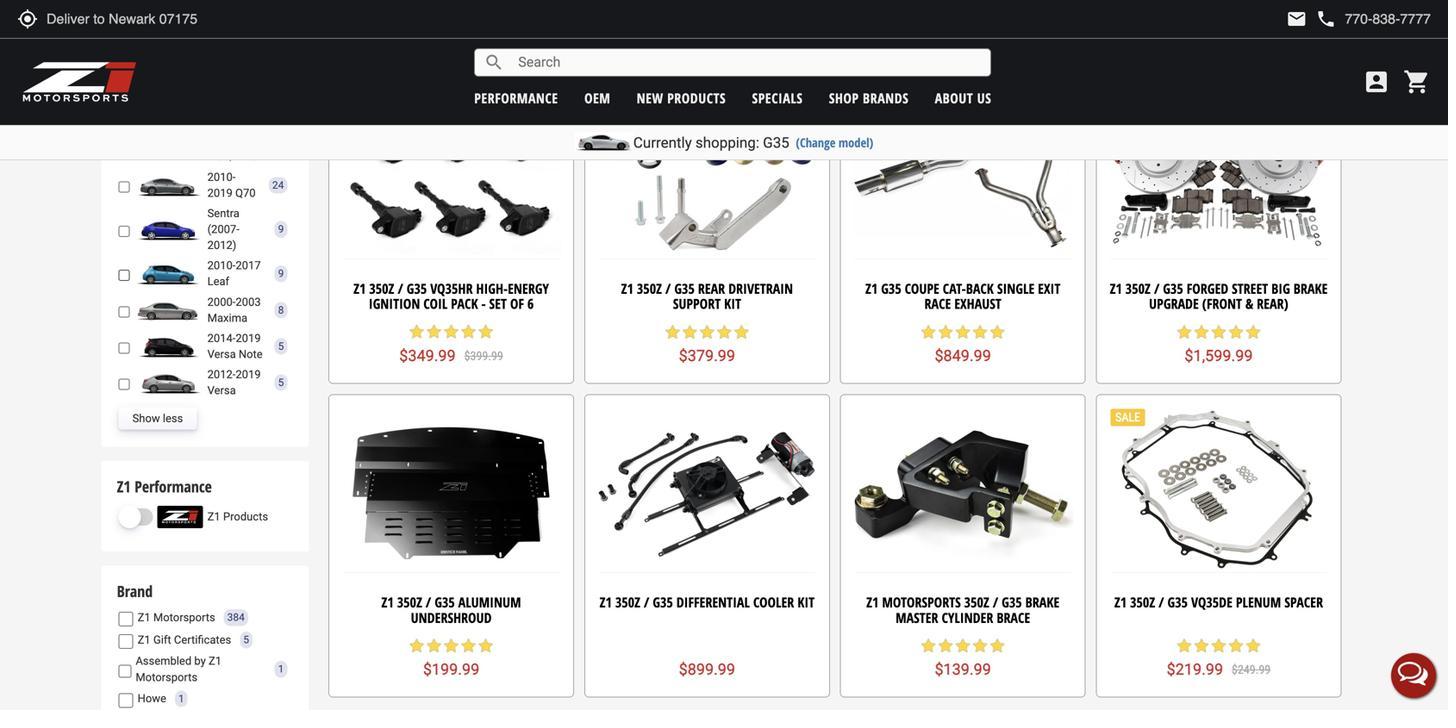 Task type: describe. For each thing, give the bounding box(es) containing it.
2000-
[[207, 296, 236, 308]]

rear)
[[1257, 294, 1289, 313]]

star star star star star $139.99
[[920, 638, 1006, 679]]

g35 for z1 350z / g35 differential cooler kit
[[653, 593, 673, 612]]

$399.99 inside "$349.99 $399.99"
[[720, 35, 759, 49]]

/ for z1 350z / g35 forged street big brake upgrade (front & rear)
[[1154, 279, 1160, 298]]

cat-
[[943, 279, 966, 298]]

350z for z1 350z / g35 differential cooler kit
[[615, 593, 641, 612]]

/ for z1 350z / g35 vq35de plenum spacer
[[1159, 593, 1165, 612]]

oem link
[[585, 89, 611, 107]]

z1 for z1 motorsports 350z / g35 brake master cylinder brace
[[867, 593, 879, 612]]

single
[[997, 279, 1035, 298]]

cooler
[[753, 593, 794, 612]]

$379.99
[[679, 347, 736, 365]]

z1 350z / g35 rear drivetrain support kit
[[621, 279, 793, 313]]

z1 350z / g35 aluminum undershroud
[[382, 593, 521, 627]]

z1 for z1 g35 coupe cat-back single exit race exhaust
[[866, 279, 878, 298]]

performance link
[[474, 89, 558, 107]]

z1 350z / g35 vq35hr high-energy ignition coil pack - set of 6
[[354, 279, 549, 313]]

leaf
[[207, 275, 229, 288]]

1 horizontal spatial kit
[[798, 593, 815, 612]]

z1 for z1 350z / g35 rear drivetrain support kit
[[621, 279, 634, 298]]

brake inside z1 350z / g35 forged street big brake upgrade (front & rear)
[[1294, 279, 1328, 298]]

g35 inside z1 motorsports 350z / g35 brake master cylinder brace
[[1002, 593, 1022, 612]]

search
[[484, 52, 505, 73]]

2019 for 2010- 2019 q70
[[207, 187, 233, 199]]

z1 gift certificates
[[138, 634, 231, 647]]

2010- for leaf
[[207, 259, 236, 272]]

spacer
[[1285, 593, 1324, 612]]

(front
[[1203, 294, 1242, 313]]

shopping_cart link
[[1399, 68, 1431, 96]]

show less
[[132, 412, 183, 425]]

9 for (2007-
[[278, 223, 284, 236]]

shopping_cart
[[1404, 68, 1431, 96]]

2003
[[236, 296, 261, 308]]

certificates
[[174, 634, 231, 647]]

$219.99
[[1167, 661, 1224, 679]]

5 for 2012-2019 versa
[[278, 377, 284, 389]]

z1 products
[[207, 511, 268, 524]]

brake inside z1 motorsports 350z / g35 brake master cylinder brace
[[1026, 593, 1060, 612]]

2019 for 2012-2019 versa
[[236, 368, 261, 381]]

back
[[966, 279, 994, 298]]

/ inside z1 motorsports 350z / g35 brake master cylinder brace
[[993, 593, 999, 612]]

m35/m45
[[207, 150, 257, 163]]

(change model) link
[[796, 134, 874, 151]]

1 $499.99 from the left
[[423, 33, 480, 51]]

brand
[[117, 581, 153, 602]]

assembled
[[136, 655, 192, 668]]

2012-
[[207, 368, 236, 381]]

upgrade
[[1150, 294, 1199, 313]]

versa for 2012-2019 versa
[[207, 384, 236, 397]]

sentra (2007- 2012)
[[207, 207, 240, 252]]

$899.99
[[679, 661, 736, 679]]

2010
[[207, 134, 233, 147]]

2010-2017 leaf
[[207, 259, 261, 288]]

2017
[[236, 259, 261, 272]]

null image for sentra (2007- 2012)
[[134, 218, 203, 241]]

24
[[272, 179, 284, 191]]

sentra
[[207, 207, 240, 220]]

star star star star star $1,599.99
[[1176, 324, 1262, 365]]

-
[[482, 294, 486, 313]]

2010- for q70
[[207, 171, 236, 183]]

350z for z1 350z / g35 vq35hr high-energy ignition coil pack - set of 6
[[369, 279, 394, 298]]

z1 motorsports logo image
[[22, 60, 137, 103]]

oem
[[585, 89, 611, 107]]

versa for 2014-2019 versa note
[[207, 348, 236, 361]]

coil
[[424, 294, 448, 313]]

shopping:
[[696, 134, 760, 151]]

2013-
[[207, 0, 236, 10]]

exhaust
[[955, 294, 1002, 313]]

specials link
[[752, 89, 803, 107]]

show
[[132, 412, 160, 425]]

aluminum
[[458, 593, 521, 612]]

null image for 2012-2019 versa
[[134, 372, 203, 394]]

null image for 2010-2017 leaf
[[134, 263, 203, 285]]

2000-2003 maxima
[[207, 296, 261, 324]]

race
[[925, 294, 951, 313]]

currently
[[634, 134, 692, 151]]

about
[[935, 89, 974, 107]]

differential
[[677, 593, 750, 612]]

g35 for z1 350z / g35 rear drivetrain support kit
[[675, 279, 695, 298]]

account_box link
[[1359, 68, 1395, 96]]

/ for z1 350z / g35 differential cooler kit
[[644, 593, 650, 612]]

$699.99
[[1191, 33, 1247, 51]]

Search search field
[[505, 49, 991, 76]]

$1,599.99
[[1185, 347, 1253, 365]]

z1 350z / g35 forged street big brake upgrade (front & rear)
[[1110, 279, 1328, 313]]

vq35hr
[[430, 279, 473, 298]]

9 for 2017
[[278, 268, 284, 280]]

2019 for 2014-2019 versa note
[[236, 332, 261, 345]]

motorsports for z1 motorsports 350z / g35 brake master cylinder brace
[[882, 593, 961, 612]]

mail link
[[1287, 9, 1307, 29]]

phone
[[1316, 9, 1337, 29]]

ignition
[[369, 294, 420, 313]]

$349.99 inside the star star star star star $349.99 $399.99
[[399, 347, 456, 365]]

(change
[[796, 134, 836, 151]]

undershroud
[[411, 609, 492, 627]]

nissan maxima a36 2016 2017 2018 2019 2020 2021 2022 2023 vq35de 3.5l s sv sr sl z1 motorsports image
[[134, 77, 203, 100]]

star star star star star $379.99
[[664, 324, 750, 365]]

350z for z1 350z / g35 rear drivetrain support kit
[[637, 279, 662, 298]]

vq35de
[[1192, 593, 1233, 612]]

nissan maxima a33b 2000 2001 2002 2003 image
[[134, 299, 203, 321]]

2005- 2010 m35/m45
[[207, 118, 257, 163]]

shop
[[829, 89, 859, 107]]

$399.99 inside the star star star star star $349.99 $399.99
[[464, 349, 503, 363]]

rear
[[698, 279, 725, 298]]



Task type: locate. For each thing, give the bounding box(es) containing it.
z1 for z1 performance
[[117, 477, 131, 498]]

z1 for z1 350z / g35 differential cooler kit
[[600, 593, 612, 612]]

1 vertical spatial $399.99
[[464, 349, 503, 363]]

1 vertical spatial 2019
[[236, 332, 261, 345]]

nissan
[[207, 29, 242, 42]]

/ up star star star star star $139.99
[[993, 593, 999, 612]]

2010- down m35/m45
[[207, 171, 236, 183]]

null image for 2010- 2019 q70
[[134, 174, 203, 196]]

z1 350z / g35 vq35de plenum spacer
[[1115, 593, 1324, 612]]

$499.99 up about us
[[935, 33, 991, 51]]

2019 up note
[[236, 332, 261, 345]]

motorsports inside z1 motorsports 350z / g35 brake master cylinder brace
[[882, 593, 961, 612]]

/ left vq35de
[[1159, 593, 1165, 612]]

5 right note
[[278, 340, 284, 353]]

/ left forged
[[1154, 279, 1160, 298]]

z1 inside z1 350z / g35 aluminum undershroud
[[382, 593, 394, 612]]

g35 left vq35hr
[[407, 279, 427, 298]]

1 for howe
[[178, 693, 184, 705]]

0 vertical spatial 2010-
[[207, 171, 236, 183]]

2 versa from the top
[[207, 384, 236, 397]]

$349.99 $399.99
[[655, 33, 759, 51]]

energy
[[508, 279, 549, 298]]

1 horizontal spatial $499.99
[[935, 33, 991, 51]]

nissan altima sedan l33 2013 2014 2015 2016 2017 2018 qr25de vq35de 2.5l 3.5l s sr sl se z1 motorsports image
[[134, 17, 203, 39]]

brands
[[863, 89, 909, 107]]

z1 inside z1 350z / g35 rear drivetrain support kit
[[621, 279, 634, 298]]

2010- inside '2010- 2019 q70'
[[207, 171, 236, 183]]

9 right "2017"
[[278, 268, 284, 280]]

/ for z1 350z / g35 aluminum undershroud
[[426, 593, 431, 612]]

z1 inside assembled by z1 motorsports
[[209, 655, 222, 668]]

gift
[[153, 634, 171, 647]]

mail
[[1287, 9, 1307, 29]]

2 2010- from the top
[[207, 259, 236, 272]]

2013- 2018 nissan altima
[[207, 0, 242, 58]]

5 down 384
[[243, 634, 249, 646]]

brake
[[1294, 279, 1328, 298], [1026, 593, 1060, 612]]

1 for assembled by z1 motorsports
[[278, 664, 284, 676]]

0 vertical spatial 9
[[278, 223, 284, 236]]

384
[[227, 612, 245, 624]]

$399.99 down -
[[464, 349, 503, 363]]

350z for z1 350z / g35 vq35de plenum spacer
[[1130, 593, 1156, 612]]

1 9 from the top
[[278, 223, 284, 236]]

null image up nissan maxima a33b 2000 2001 2002 2003 'image'
[[134, 263, 203, 285]]

z1 motorsports 350z / g35 brake master cylinder brace
[[867, 593, 1060, 627]]

motorsports down assembled
[[136, 671, 198, 684]]

maxima
[[207, 312, 248, 324]]

products
[[223, 511, 268, 524]]

brake right cylinder
[[1026, 593, 1060, 612]]

$849.99
[[935, 347, 991, 365]]

0 vertical spatial $399.99
[[720, 35, 759, 49]]

1 vertical spatial 9
[[278, 268, 284, 280]]

kit right support
[[724, 294, 741, 313]]

performance
[[474, 89, 558, 107]]

0 horizontal spatial $399.99
[[464, 349, 503, 363]]

plenum
[[1236, 593, 1282, 612]]

350z inside z1 350z / g35 vq35hr high-energy ignition coil pack - set of 6
[[369, 279, 394, 298]]

1 right by
[[278, 664, 284, 676]]

2010- up leaf
[[207, 259, 236, 272]]

g35
[[763, 134, 790, 151], [407, 279, 427, 298], [675, 279, 695, 298], [881, 279, 902, 298], [1163, 279, 1184, 298], [435, 593, 455, 612], [653, 593, 673, 612], [1002, 593, 1022, 612], [1168, 593, 1188, 612]]

350z left coil
[[369, 279, 394, 298]]

kit inside z1 350z / g35 rear drivetrain support kit
[[724, 294, 741, 313]]

z1 for z1 products
[[207, 511, 220, 524]]

/ inside z1 350z / g35 aluminum undershroud
[[426, 593, 431, 612]]

2010- 2019 q70
[[207, 171, 256, 199]]

350z up star star star star star $199.99
[[397, 593, 422, 612]]

1 right howe
[[178, 693, 184, 705]]

0 vertical spatial 5
[[278, 340, 284, 353]]

350z left vq35de
[[1130, 593, 1156, 612]]

brake right big
[[1294, 279, 1328, 298]]

3 null image from the top
[[134, 263, 203, 285]]

model)
[[839, 134, 874, 151]]

mail phone
[[1287, 9, 1337, 29]]

motorsports
[[882, 593, 961, 612], [153, 611, 215, 624], [136, 671, 198, 684]]

howe
[[138, 692, 166, 705]]

350z
[[369, 279, 394, 298], [637, 279, 662, 298], [1126, 279, 1151, 298], [397, 593, 422, 612], [615, 593, 641, 612], [965, 593, 990, 612], [1130, 593, 1156, 612]]

forged
[[1187, 279, 1229, 298]]

g35 inside z1 350z / g35 forged street big brake upgrade (front & rear)
[[1163, 279, 1184, 298]]

0 vertical spatial $349.99
[[655, 33, 712, 51]]

g35 inside z1 350z / g35 vq35hr high-energy ignition coil pack - set of 6
[[407, 279, 427, 298]]

street
[[1232, 279, 1269, 298]]

/ for z1 350z / g35 vq35hr high-energy ignition coil pack - set of 6
[[398, 279, 403, 298]]

$349.99 up the new products link in the top of the page
[[655, 33, 712, 51]]

1 vertical spatial 1
[[178, 693, 184, 705]]

/ inside z1 350z / g35 vq35hr high-energy ignition coil pack - set of 6
[[398, 279, 403, 298]]

0 horizontal spatial $499.99
[[423, 33, 480, 51]]

$499.99 up performance link
[[423, 33, 480, 51]]

350z inside z1 350z / g35 forged street big brake upgrade (front & rear)
[[1126, 279, 1151, 298]]

/ inside z1 350z / g35 forged street big brake upgrade (front & rear)
[[1154, 279, 1160, 298]]

/ left support
[[666, 279, 671, 298]]

star star star star star $349.99 $399.99
[[399, 323, 503, 365]]

null image left '2010- 2019 q70'
[[134, 174, 203, 196]]

9 down 24
[[278, 223, 284, 236]]

new products link
[[637, 89, 726, 107]]

g35 for z1 350z / g35 aluminum undershroud
[[435, 593, 455, 612]]

versa down the 2014-
[[207, 348, 236, 361]]

z1 inside z1 350z / g35 vq35hr high-energy ignition coil pack - set of 6
[[354, 279, 366, 298]]

1 vertical spatial 5
[[278, 377, 284, 389]]

cylinder
[[942, 609, 994, 627]]

350z left support
[[637, 279, 662, 298]]

versa inside the 2012-2019 versa
[[207, 384, 236, 397]]

g35 for z1 350z / g35 forged street big brake upgrade (front & rear)
[[1163, 279, 1184, 298]]

2 vertical spatial 5
[[243, 634, 249, 646]]

1
[[278, 664, 284, 676], [178, 693, 184, 705]]

performance
[[135, 477, 212, 498]]

$249.99
[[1232, 663, 1271, 677]]

1 horizontal spatial $399.99
[[720, 35, 759, 49]]

2019
[[207, 187, 233, 199], [236, 332, 261, 345], [236, 368, 261, 381]]

high-
[[476, 279, 508, 298]]

z1 inside z1 g35 coupe cat-back single exit race exhaust
[[866, 279, 878, 298]]

kit right cooler
[[798, 593, 815, 612]]

phone link
[[1316, 9, 1431, 29]]

1 vertical spatial 2010-
[[207, 259, 236, 272]]

1 vertical spatial $349.99
[[399, 347, 456, 365]]

g35 left differential
[[653, 593, 673, 612]]

z1 for z1 350z / g35 forged street big brake upgrade (front & rear)
[[1110, 279, 1122, 298]]

g35 inside z1 350z / g35 aluminum undershroud
[[435, 593, 455, 612]]

g35 inside z1 g35 coupe cat-back single exit race exhaust
[[881, 279, 902, 298]]

drivetrain
[[729, 279, 793, 298]]

350z for z1 350z / g35 forged street big brake upgrade (front & rear)
[[1126, 279, 1151, 298]]

shop brands
[[829, 89, 909, 107]]

my_location
[[17, 9, 38, 29]]

z1 inside z1 motorsports 350z / g35 brake master cylinder brace
[[867, 593, 879, 612]]

g35 left aluminum
[[435, 593, 455, 612]]

motorsports up star star star star star $139.99
[[882, 593, 961, 612]]

0 vertical spatial versa
[[207, 348, 236, 361]]

coupe
[[905, 279, 940, 298]]

2 $499.99 from the left
[[935, 33, 991, 51]]

account_box
[[1363, 68, 1391, 96]]

350z left brace
[[965, 593, 990, 612]]

1 horizontal spatial 1
[[278, 664, 284, 676]]

master
[[896, 609, 939, 627]]

0 horizontal spatial brake
[[1026, 593, 1060, 612]]

2 null image from the top
[[134, 218, 203, 241]]

5 for 2014-2019 versa note
[[278, 340, 284, 353]]

&
[[1246, 294, 1254, 313]]

g35 left the (change
[[763, 134, 790, 151]]

g35 for z1 350z / g35 vq35de plenum spacer
[[1168, 593, 1188, 612]]

0 horizontal spatial 1
[[178, 693, 184, 705]]

350z left differential
[[615, 593, 641, 612]]

currently shopping: g35 (change model)
[[634, 134, 874, 151]]

z1 350z / g35 differential cooler kit
[[600, 593, 815, 612]]

g35 left rear
[[675, 279, 695, 298]]

2 vertical spatial 2019
[[236, 368, 261, 381]]

0 vertical spatial kit
[[724, 294, 741, 313]]

8
[[278, 304, 284, 316]]

2 9 from the top
[[278, 268, 284, 280]]

None checkbox
[[119, 83, 130, 98], [119, 224, 130, 239], [119, 268, 130, 283], [119, 377, 130, 392], [119, 635, 133, 649], [119, 83, 130, 98], [119, 224, 130, 239], [119, 268, 130, 283], [119, 377, 130, 392], [119, 635, 133, 649]]

g35 for z1 350z / g35 vq35hr high-energy ignition coil pack - set of 6
[[407, 279, 427, 298]]

motorsports up z1 gift certificates at the bottom left of the page
[[153, 611, 215, 624]]

2014-
[[207, 332, 236, 345]]

350z left forged
[[1126, 279, 1151, 298]]

2010- inside 2010-2017 leaf
[[207, 259, 236, 272]]

2019 up 'sentra'
[[207, 187, 233, 199]]

g35 left coupe
[[881, 279, 902, 298]]

less
[[163, 412, 183, 425]]

5 right the 2012-2019 versa
[[278, 377, 284, 389]]

/ for z1 350z / g35 rear drivetrain support kit
[[666, 279, 671, 298]]

g35 inside z1 350z / g35 rear drivetrain support kit
[[675, 279, 695, 298]]

$139.99
[[935, 661, 991, 679]]

star star star star star $219.99 $249.99
[[1167, 637, 1271, 679]]

1 horizontal spatial brake
[[1294, 279, 1328, 298]]

1 versa from the top
[[207, 348, 236, 361]]

star
[[408, 323, 426, 341], [426, 323, 443, 341], [443, 323, 460, 341], [460, 323, 477, 341], [477, 323, 495, 341], [664, 324, 681, 341], [681, 324, 699, 341], [699, 324, 716, 341], [716, 324, 733, 341], [733, 324, 750, 341], [920, 324, 937, 341], [937, 324, 955, 341], [955, 324, 972, 341], [972, 324, 989, 341], [989, 324, 1006, 341], [1176, 324, 1193, 341], [1193, 324, 1211, 341], [1211, 324, 1228, 341], [1228, 324, 1245, 341], [1245, 324, 1262, 341], [1176, 637, 1193, 655], [1193, 637, 1211, 655], [1211, 637, 1228, 655], [1228, 637, 1245, 655], [1245, 637, 1262, 655], [408, 638, 426, 655], [426, 638, 443, 655], [443, 638, 460, 655], [460, 638, 477, 655], [477, 638, 495, 655], [920, 638, 937, 655], [937, 638, 955, 655], [955, 638, 972, 655], [972, 638, 989, 655], [989, 638, 1006, 655]]

2019 inside '2010- 2019 q70'
[[207, 187, 233, 199]]

z1 for z1 350z / g35 aluminum undershroud
[[382, 593, 394, 612]]

kit
[[724, 294, 741, 313], [798, 593, 815, 612]]

0 vertical spatial brake
[[1294, 279, 1328, 298]]

$499.99
[[423, 33, 480, 51], [935, 33, 991, 51]]

1 vertical spatial versa
[[207, 384, 236, 397]]

versa inside 2014-2019 versa note
[[207, 348, 236, 361]]

0 vertical spatial 1
[[278, 664, 284, 676]]

350z for z1 350z / g35 aluminum undershroud
[[397, 593, 422, 612]]

4 null image from the top
[[134, 335, 203, 358]]

exit
[[1038, 279, 1061, 298]]

z1 for z1 gift certificates
[[138, 634, 151, 647]]

new
[[637, 89, 664, 107]]

0 horizontal spatial kit
[[724, 294, 741, 313]]

support
[[673, 294, 721, 313]]

versa down 2012-
[[207, 384, 236, 397]]

/ left differential
[[644, 593, 650, 612]]

2019 inside 2014-2019 versa note
[[236, 332, 261, 345]]

350z inside z1 350z / g35 rear drivetrain support kit
[[637, 279, 662, 298]]

z1 for z1 motorsports
[[138, 611, 151, 624]]

350z inside z1 350z / g35 aluminum undershroud
[[397, 593, 422, 612]]

null image left (2007-
[[134, 218, 203, 241]]

note
[[239, 348, 263, 361]]

2012-2019 versa
[[207, 368, 261, 397]]

0 horizontal spatial $349.99
[[399, 347, 456, 365]]

/ up star star star star star $199.99
[[426, 593, 431, 612]]

g35 left vq35de
[[1168, 593, 1188, 612]]

$399.99 up the search search field
[[720, 35, 759, 49]]

$349.99 down coil
[[399, 347, 456, 365]]

6
[[528, 294, 534, 313]]

1 horizontal spatial $349.99
[[655, 33, 712, 51]]

1 vertical spatial kit
[[798, 593, 815, 612]]

$199.99
[[423, 661, 480, 679]]

None checkbox
[[119, 23, 130, 37], [119, 180, 130, 194], [119, 305, 130, 319], [119, 341, 130, 356], [119, 612, 133, 627], [119, 664, 131, 679], [119, 694, 133, 708], [119, 23, 130, 37], [119, 180, 130, 194], [119, 305, 130, 319], [119, 341, 130, 356], [119, 612, 133, 627], [119, 664, 131, 679], [119, 694, 133, 708]]

0 vertical spatial 2019
[[207, 187, 233, 199]]

g35 right cylinder
[[1002, 593, 1022, 612]]

null image up the less in the left bottom of the page
[[134, 372, 203, 394]]

null image
[[134, 174, 203, 196], [134, 218, 203, 241], [134, 263, 203, 285], [134, 335, 203, 358], [134, 372, 203, 394]]

1 vertical spatial brake
[[1026, 593, 1060, 612]]

350z inside z1 motorsports 350z / g35 brake master cylinder brace
[[965, 593, 990, 612]]

pack
[[451, 294, 478, 313]]

z1 for z1 350z / g35 vq35de plenum spacer
[[1115, 593, 1127, 612]]

/ left coil
[[398, 279, 403, 298]]

motorsports inside assembled by z1 motorsports
[[136, 671, 198, 684]]

2012)
[[207, 239, 237, 252]]

2019 down note
[[236, 368, 261, 381]]

g35 left forged
[[1163, 279, 1184, 298]]

z1 inside z1 350z / g35 forged street big brake upgrade (front & rear)
[[1110, 279, 1122, 298]]

set
[[489, 294, 507, 313]]

/ inside z1 350z / g35 rear drivetrain support kit
[[666, 279, 671, 298]]

1 null image from the top
[[134, 174, 203, 196]]

star star star star star $199.99
[[408, 638, 495, 679]]

shop brands link
[[829, 89, 909, 107]]

5 null image from the top
[[134, 372, 203, 394]]

q70
[[235, 187, 256, 199]]

2019 inside the 2012-2019 versa
[[236, 368, 261, 381]]

z1 for z1 350z / g35 vq35hr high-energy ignition coil pack - set of 6
[[354, 279, 366, 298]]

z1 g35 coupe cat-back single exit race exhaust
[[866, 279, 1061, 313]]

null image down nissan maxima a33b 2000 2001 2002 2003 'image'
[[134, 335, 203, 358]]

assembled by z1 motorsports
[[136, 655, 222, 684]]

null image for 2014-2019 versa note
[[134, 335, 203, 358]]

brace
[[997, 609, 1031, 627]]

motorsports for z1 motorsports
[[153, 611, 215, 624]]

of
[[510, 294, 524, 313]]

1 2010- from the top
[[207, 171, 236, 183]]

about us link
[[935, 89, 992, 107]]



Task type: vqa. For each thing, say whether or not it's contained in the screenshot.
'shopping:'
yes



